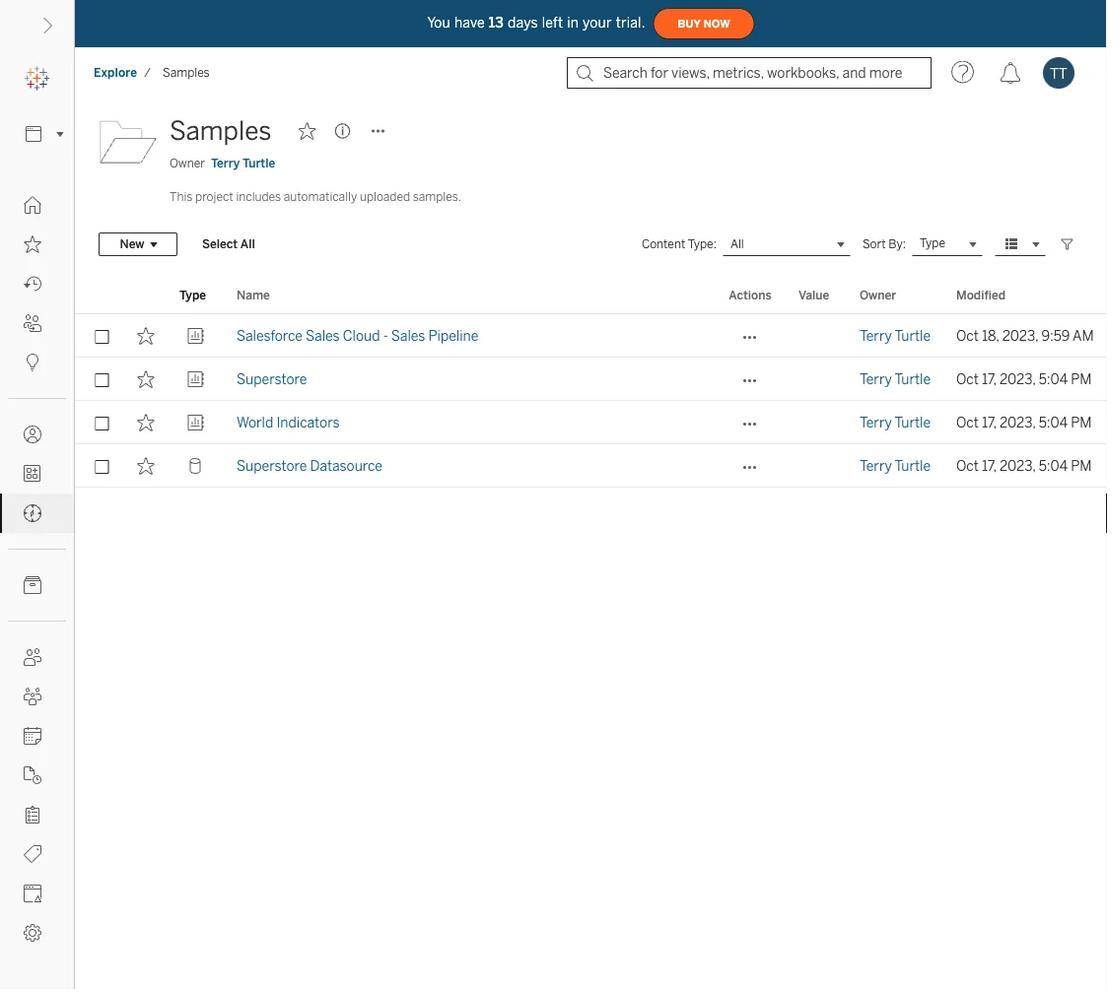 Task type: describe. For each thing, give the bounding box(es) containing it.
content type:
[[642, 237, 717, 251]]

terry turtle for indicators
[[860, 415, 931, 431]]

owner terry turtle
[[170, 156, 275, 171]]

all button
[[723, 233, 851, 256]]

18,
[[982, 328, 999, 344]]

row containing superstore
[[75, 358, 1107, 401]]

terry for indicators
[[860, 415, 892, 431]]

new
[[120, 237, 144, 252]]

buy now button
[[653, 8, 755, 39]]

am
[[1073, 328, 1094, 344]]

0 vertical spatial samples
[[163, 66, 210, 80]]

have
[[454, 15, 485, 31]]

world indicators link
[[237, 401, 340, 445]]

world indicators
[[237, 415, 340, 431]]

name
[[237, 288, 270, 302]]

now
[[704, 18, 730, 30]]

select all button
[[189, 233, 268, 256]]

world
[[237, 415, 273, 431]]

automatically
[[284, 190, 357, 204]]

oct for indicators
[[956, 415, 979, 431]]

days
[[508, 15, 538, 31]]

oct for datasource
[[956, 458, 979, 474]]

main navigation. press the up and down arrow keys to access links. element
[[0, 185, 74, 953]]

explore
[[94, 66, 137, 80]]

2 sales from the left
[[391, 328, 425, 344]]

cell for sales
[[787, 314, 848, 358]]

workbook image for world indicators
[[187, 414, 205, 432]]

type button
[[912, 233, 983, 256]]

owner for owner terry turtle
[[170, 156, 205, 171]]

cell for indicators
[[787, 401, 848, 445]]

type:
[[688, 237, 717, 251]]

uploaded
[[360, 190, 410, 204]]

sort
[[863, 237, 886, 251]]

modified
[[956, 288, 1006, 302]]

2 oct from the top
[[956, 371, 979, 387]]

oct for sales
[[956, 328, 979, 344]]

includes
[[236, 190, 281, 204]]

samples element
[[157, 66, 216, 80]]

buy now
[[678, 18, 730, 30]]

salesforce
[[237, 328, 303, 344]]

cell for datasource
[[787, 445, 848, 488]]

terry for datasource
[[860, 458, 892, 474]]

turtle for indicators
[[895, 415, 931, 431]]

terry for sales
[[860, 328, 892, 344]]

type inside grid
[[179, 288, 206, 302]]

trial.
[[616, 15, 645, 31]]

1 oct 17, 2023, 5:04 pm from the top
[[956, 371, 1092, 387]]

content
[[642, 237, 686, 251]]

2023, for indicators
[[1000, 415, 1036, 431]]

data source image
[[187, 457, 205, 475]]

17, for datasource
[[982, 458, 997, 474]]

terry turtle link for indicators
[[860, 401, 931, 445]]

by:
[[889, 237, 906, 251]]

salesforce sales cloud - sales pipeline link
[[237, 314, 479, 358]]

5:04 for indicators
[[1039, 415, 1068, 431]]

new button
[[99, 233, 177, 256]]

oct 17, 2023, 5:04 pm for datasource
[[956, 458, 1092, 474]]

explore /
[[94, 66, 151, 80]]

datasource
[[310, 458, 382, 474]]

select all
[[202, 237, 255, 252]]

left
[[542, 15, 563, 31]]

grid containing salesforce sales cloud - sales pipeline
[[75, 277, 1107, 990]]

terry turtle link for datasource
[[860, 445, 931, 488]]

1 pm from the top
[[1071, 371, 1092, 387]]



Task type: locate. For each thing, give the bounding box(es) containing it.
1 vertical spatial pm
[[1071, 415, 1092, 431]]

3 5:04 from the top
[[1039, 458, 1068, 474]]

samples
[[163, 66, 210, 80], [170, 116, 271, 146]]

owner up this at the top left
[[170, 156, 205, 171]]

workbook image
[[187, 371, 205, 388]]

1 horizontal spatial all
[[731, 237, 744, 252]]

pipeline
[[428, 328, 479, 344]]

3 pm from the top
[[1071, 458, 1092, 474]]

workbook image up data source icon
[[187, 414, 205, 432]]

0 horizontal spatial owner
[[170, 156, 205, 171]]

3 oct from the top
[[956, 415, 979, 431]]

0 vertical spatial workbook image
[[187, 327, 205, 345]]

all inside popup button
[[731, 237, 744, 252]]

workbook image
[[187, 327, 205, 345], [187, 414, 205, 432]]

0 vertical spatial pm
[[1071, 371, 1092, 387]]

1 vertical spatial samples
[[170, 116, 271, 146]]

3 oct 17, 2023, 5:04 pm from the top
[[956, 458, 1092, 474]]

terry
[[211, 156, 240, 171], [860, 328, 892, 344], [860, 371, 892, 387], [860, 415, 892, 431], [860, 458, 892, 474]]

1 cell from the top
[[787, 314, 848, 358]]

oct 17, 2023, 5:04 pm
[[956, 371, 1092, 387], [956, 415, 1092, 431], [956, 458, 1092, 474]]

17,
[[982, 371, 997, 387], [982, 415, 997, 431], [982, 458, 997, 474]]

superstore for superstore
[[237, 371, 307, 387]]

select
[[202, 237, 238, 252]]

terry turtle link
[[211, 155, 275, 173], [860, 314, 931, 358], [860, 358, 931, 401], [860, 401, 931, 445], [860, 445, 931, 488]]

1 all from the left
[[240, 237, 255, 252]]

1 oct from the top
[[956, 328, 979, 344]]

salesforce sales cloud - sales pipeline
[[237, 328, 479, 344]]

1 horizontal spatial owner
[[860, 288, 896, 302]]

row group containing salesforce sales cloud - sales pipeline
[[75, 314, 1107, 488]]

1 vertical spatial type
[[179, 288, 206, 302]]

buy
[[678, 18, 701, 30]]

2 pm from the top
[[1071, 415, 1092, 431]]

2 row from the top
[[75, 358, 1107, 401]]

row containing world indicators
[[75, 401, 1107, 445]]

terry turtle link for sales
[[860, 314, 931, 358]]

2 terry turtle from the top
[[860, 371, 931, 387]]

workbook image up workbook icon
[[187, 327, 205, 345]]

grid
[[75, 277, 1107, 990]]

4 row from the top
[[75, 445, 1107, 488]]

all
[[240, 237, 255, 252], [731, 237, 744, 252]]

3 row from the top
[[75, 401, 1107, 445]]

type right by:
[[920, 236, 946, 251]]

1 vertical spatial 5:04
[[1039, 415, 1068, 431]]

you have 13 days left in your trial.
[[427, 15, 645, 31]]

workbook image for salesforce sales cloud - sales pipeline
[[187, 327, 205, 345]]

samples.
[[413, 190, 461, 204]]

project image
[[99, 111, 158, 171]]

3 17, from the top
[[982, 458, 997, 474]]

samples right /
[[163, 66, 210, 80]]

2 vertical spatial 5:04
[[1039, 458, 1068, 474]]

3 terry turtle from the top
[[860, 415, 931, 431]]

0 vertical spatial owner
[[170, 156, 205, 171]]

superstore down world indicators link
[[237, 458, 307, 474]]

cloud
[[343, 328, 380, 344]]

row group
[[75, 314, 1107, 488]]

owner
[[170, 156, 205, 171], [860, 288, 896, 302]]

0 vertical spatial superstore
[[237, 371, 307, 387]]

Search for views, metrics, workbooks, and more text field
[[567, 57, 932, 89]]

turtle
[[243, 156, 275, 171], [895, 328, 931, 344], [895, 371, 931, 387], [895, 415, 931, 431], [895, 458, 931, 474]]

terry turtle for datasource
[[860, 458, 931, 474]]

row containing salesforce sales cloud - sales pipeline
[[75, 314, 1107, 358]]

2 all from the left
[[731, 237, 744, 252]]

oct 17, 2023, 5:04 pm for indicators
[[956, 415, 1092, 431]]

2 oct 17, 2023, 5:04 pm from the top
[[956, 415, 1092, 431]]

superstore for superstore datasource
[[237, 458, 307, 474]]

0 horizontal spatial all
[[240, 237, 255, 252]]

all right select
[[240, 237, 255, 252]]

samples up owner terry turtle
[[170, 116, 271, 146]]

sales left cloud
[[306, 328, 340, 344]]

1 vertical spatial owner
[[860, 288, 896, 302]]

2 vertical spatial pm
[[1071, 458, 1092, 474]]

1 terry turtle from the top
[[860, 328, 931, 344]]

1 superstore from the top
[[237, 371, 307, 387]]

actions
[[729, 288, 772, 302]]

your
[[583, 15, 612, 31]]

type down select
[[179, 288, 206, 302]]

4 oct from the top
[[956, 458, 979, 474]]

0 vertical spatial 5:04
[[1039, 371, 1068, 387]]

2 workbook image from the top
[[187, 414, 205, 432]]

4 cell from the top
[[787, 445, 848, 488]]

sales right -
[[391, 328, 425, 344]]

superstore down salesforce
[[237, 371, 307, 387]]

-
[[383, 328, 388, 344]]

terry turtle for sales
[[860, 328, 931, 344]]

oct
[[956, 328, 979, 344], [956, 371, 979, 387], [956, 415, 979, 431], [956, 458, 979, 474]]

superstore datasource
[[237, 458, 382, 474]]

type inside dropdown button
[[920, 236, 946, 251]]

2 vertical spatial oct 17, 2023, 5:04 pm
[[956, 458, 1092, 474]]

1 vertical spatial oct 17, 2023, 5:04 pm
[[956, 415, 1092, 431]]

0 vertical spatial oct 17, 2023, 5:04 pm
[[956, 371, 1092, 387]]

0 vertical spatial 17,
[[982, 371, 997, 387]]

1 5:04 from the top
[[1039, 371, 1068, 387]]

1 workbook image from the top
[[187, 327, 205, 345]]

navigation panel element
[[0, 59, 74, 953]]

2023,
[[1003, 328, 1039, 344], [1000, 371, 1036, 387], [1000, 415, 1036, 431], [1000, 458, 1036, 474]]

1 vertical spatial 17,
[[982, 415, 997, 431]]

superstore link
[[237, 358, 307, 401]]

0 vertical spatial type
[[920, 236, 946, 251]]

type
[[920, 236, 946, 251], [179, 288, 206, 302]]

1 horizontal spatial sales
[[391, 328, 425, 344]]

5:04 for datasource
[[1039, 458, 1068, 474]]

row
[[75, 314, 1107, 358], [75, 358, 1107, 401], [75, 401, 1107, 445], [75, 445, 1107, 488]]

0 horizontal spatial type
[[179, 288, 206, 302]]

sales
[[306, 328, 340, 344], [391, 328, 425, 344]]

1 vertical spatial workbook image
[[187, 414, 205, 432]]

1 17, from the top
[[982, 371, 997, 387]]

pm for datasource
[[1071, 458, 1092, 474]]

row containing superstore datasource
[[75, 445, 1107, 488]]

0 horizontal spatial sales
[[306, 328, 340, 344]]

sort by:
[[863, 237, 906, 251]]

2023, for sales
[[1003, 328, 1039, 344]]

you
[[427, 15, 451, 31]]

list view image
[[1003, 236, 1021, 253]]

this
[[170, 190, 193, 204]]

1 vertical spatial superstore
[[237, 458, 307, 474]]

terry turtle
[[860, 328, 931, 344], [860, 371, 931, 387], [860, 415, 931, 431], [860, 458, 931, 474]]

2 17, from the top
[[982, 415, 997, 431]]

indicators
[[276, 415, 340, 431]]

13
[[489, 15, 504, 31]]

cell
[[787, 314, 848, 358], [787, 358, 848, 401], [787, 401, 848, 445], [787, 445, 848, 488]]

owner for owner
[[860, 288, 896, 302]]

explore link
[[93, 65, 138, 81]]

2 5:04 from the top
[[1039, 415, 1068, 431]]

17, for indicators
[[982, 415, 997, 431]]

2 superstore from the top
[[237, 458, 307, 474]]

/
[[144, 66, 151, 80]]

2 cell from the top
[[787, 358, 848, 401]]

turtle for sales
[[895, 328, 931, 344]]

oct 18, 2023, 9:59 am
[[956, 328, 1094, 344]]

1 horizontal spatial type
[[920, 236, 946, 251]]

5:04
[[1039, 371, 1068, 387], [1039, 415, 1068, 431], [1039, 458, 1068, 474]]

this project includes automatically uploaded samples.
[[170, 190, 461, 204]]

4 terry turtle from the top
[[860, 458, 931, 474]]

owner down sort
[[860, 288, 896, 302]]

3 cell from the top
[[787, 401, 848, 445]]

9:59
[[1042, 328, 1070, 344]]

1 sales from the left
[[306, 328, 340, 344]]

2 vertical spatial 17,
[[982, 458, 997, 474]]

turtle for datasource
[[895, 458, 931, 474]]

1 row from the top
[[75, 314, 1107, 358]]

all right 'type:'
[[731, 237, 744, 252]]

2023, for datasource
[[1000, 458, 1036, 474]]

value
[[799, 288, 829, 302]]

pm for indicators
[[1071, 415, 1092, 431]]

superstore datasource link
[[237, 445, 382, 488]]

superstore
[[237, 371, 307, 387], [237, 458, 307, 474]]

all inside button
[[240, 237, 255, 252]]

in
[[567, 15, 579, 31]]

project
[[195, 190, 233, 204]]

pm
[[1071, 371, 1092, 387], [1071, 415, 1092, 431], [1071, 458, 1092, 474]]



Task type: vqa. For each thing, say whether or not it's contained in the screenshot.
default
no



